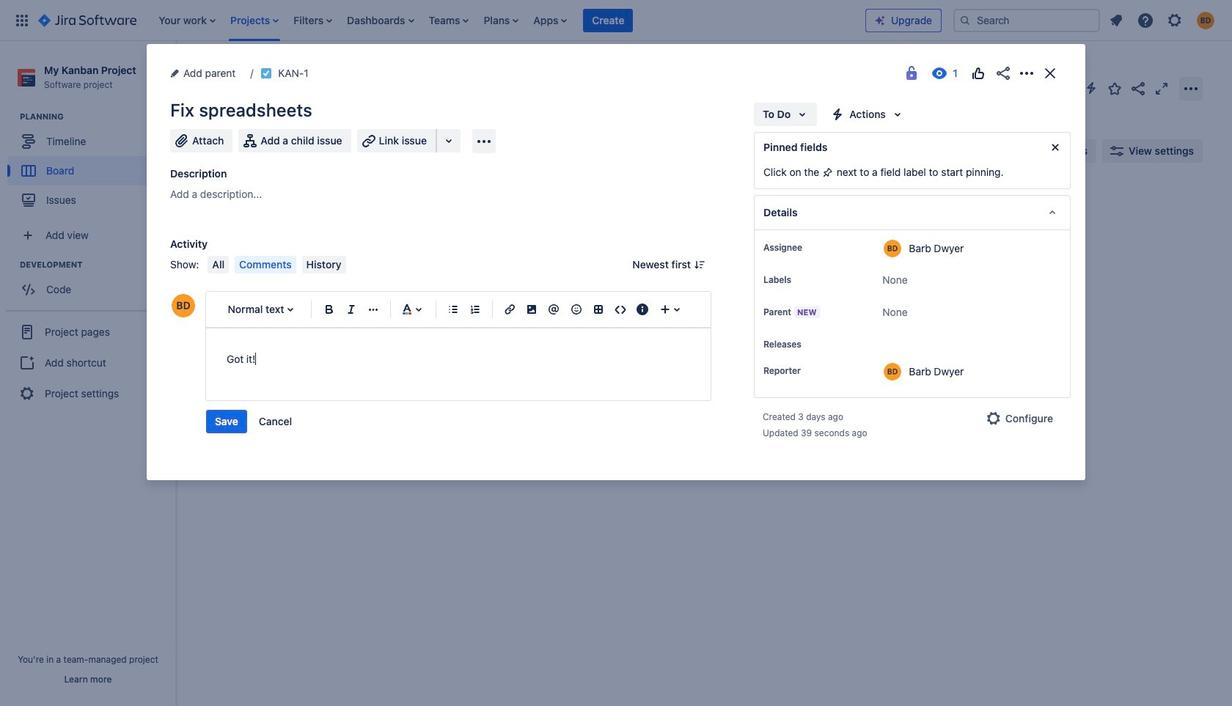 Task type: locate. For each thing, give the bounding box(es) containing it.
primary element
[[9, 0, 866, 41]]

enter full screen image
[[1153, 80, 1171, 97]]

menu bar
[[205, 256, 349, 274]]

code snippet image
[[612, 301, 629, 318]]

dialog
[[147, 44, 1086, 481]]

7 list item from the left
[[529, 0, 572, 41]]

add image, video, or file image
[[523, 301, 541, 318]]

2 heading from the top
[[20, 259, 175, 271]]

more information about barb dwyer image for reporter pin to top. only you can see pinned fields. image on the bottom right of page
[[884, 363, 902, 381]]

more information about barb dwyer image
[[884, 240, 902, 258], [884, 363, 902, 381]]

bold ⌘b image
[[320, 301, 338, 318]]

actions image
[[1018, 65, 1036, 82]]

1 heading from the top
[[20, 111, 175, 123]]

heading
[[20, 111, 175, 123], [20, 259, 175, 271]]

table image
[[590, 301, 607, 318]]

1 vertical spatial heading
[[20, 259, 175, 271]]

reporter pin to top. only you can see pinned fields. image
[[804, 365, 816, 377]]

8 list item from the left
[[584, 0, 634, 41]]

emoji image
[[568, 301, 585, 318]]

1 more information about barb dwyer image from the top
[[884, 240, 902, 258]]

1 vertical spatial more information about barb dwyer image
[[884, 363, 902, 381]]

jira software image
[[38, 11, 137, 29], [38, 11, 137, 29]]

1 horizontal spatial list
[[1104, 7, 1224, 33]]

hide message image
[[1047, 139, 1065, 156]]

0 vertical spatial more information about barb dwyer image
[[884, 240, 902, 258]]

numbered list ⌘⇧7 image
[[467, 301, 484, 318]]

None search field
[[954, 8, 1101, 32]]

search image
[[960, 14, 971, 26]]

group
[[7, 111, 175, 220], [7, 259, 175, 309], [6, 311, 170, 415], [206, 410, 301, 434]]

list
[[151, 0, 866, 41], [1104, 7, 1224, 33]]

2 more information about barb dwyer image from the top
[[884, 363, 902, 381]]

copy link to issue image
[[306, 67, 318, 79]]

more information about barb dwyer image for assignee pin to top. only you can see pinned fields. image
[[884, 240, 902, 258]]

labels pin to top. only you can see pinned fields. image
[[795, 274, 806, 286]]

0 vertical spatial heading
[[20, 111, 175, 123]]

list item
[[154, 0, 220, 41], [226, 0, 283, 41], [289, 0, 337, 41], [343, 0, 419, 41], [424, 0, 474, 41], [479, 0, 523, 41], [529, 0, 572, 41], [584, 0, 634, 41]]

banner
[[0, 0, 1233, 41]]

mention image
[[545, 301, 563, 318]]

2 list item from the left
[[226, 0, 283, 41]]



Task type: describe. For each thing, give the bounding box(es) containing it.
italic ⌘i image
[[343, 301, 360, 318]]

add people image
[[361, 142, 379, 160]]

4 list item from the left
[[343, 0, 419, 41]]

details element
[[754, 195, 1071, 230]]

Comment - Main content area, start typing to enter text. text field
[[227, 351, 690, 368]]

close image
[[1042, 65, 1060, 82]]

more formatting image
[[365, 301, 382, 318]]

add app image
[[476, 132, 493, 150]]

task image
[[218, 266, 230, 277]]

star kan board image
[[1107, 80, 1124, 97]]

link image
[[501, 301, 519, 318]]

vote options: no one has voted for this issue yet. image
[[970, 65, 988, 82]]

create column image
[[829, 192, 847, 210]]

Search field
[[954, 8, 1101, 32]]

link web pages and more image
[[440, 132, 458, 150]]

3 list item from the left
[[289, 0, 337, 41]]

5 list item from the left
[[424, 0, 474, 41]]

bullet list ⌘⇧8 image
[[445, 301, 462, 318]]

info panel image
[[634, 301, 652, 318]]

assignee pin to top. only you can see pinned fields. image
[[806, 242, 817, 254]]

Search this board text field
[[207, 138, 274, 164]]

6 list item from the left
[[479, 0, 523, 41]]

0 horizontal spatial list
[[151, 0, 866, 41]]

sidebar element
[[0, 41, 176, 707]]

1 list item from the left
[[154, 0, 220, 41]]

task image
[[261, 68, 272, 79]]



Task type: vqa. For each thing, say whether or not it's contained in the screenshot.
More Formatting icon
yes



